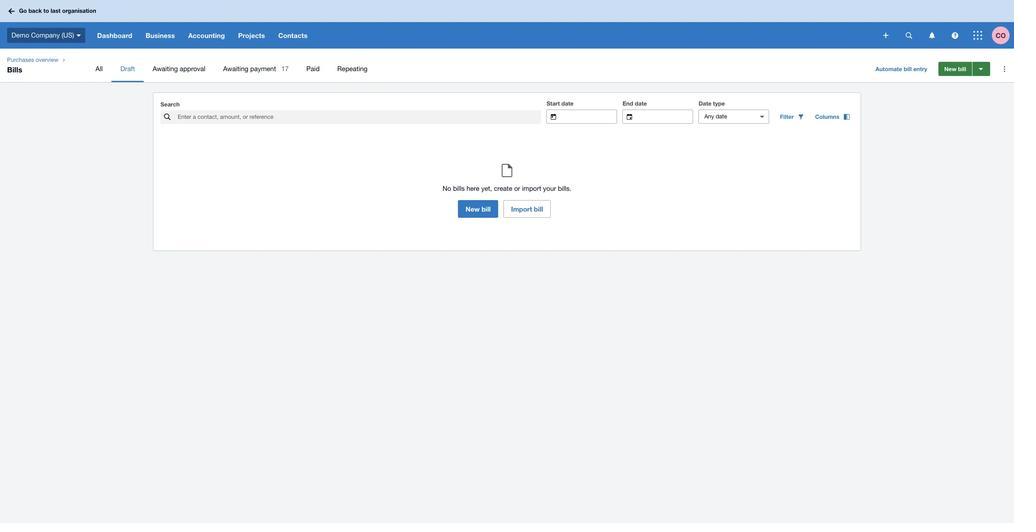 Task type: locate. For each thing, give the bounding box(es) containing it.
awaiting for awaiting payment
[[223, 65, 249, 73]]

awaiting for awaiting approval
[[153, 65, 178, 73]]

new down "here"
[[466, 205, 480, 213]]

0 horizontal spatial awaiting
[[153, 65, 178, 73]]

1 vertical spatial new bill
[[466, 205, 491, 213]]

1 horizontal spatial new bill
[[945, 65, 967, 73]]

2 date from the left
[[635, 100, 647, 107]]

bills navigation
[[0, 49, 1015, 82]]

date
[[562, 100, 574, 107], [635, 100, 647, 107]]

End date field
[[640, 110, 693, 123]]

dashboard
[[97, 31, 132, 39]]

new bill button down "here"
[[458, 200, 499, 218]]

bill
[[904, 65, 912, 73], [959, 65, 967, 73], [482, 205, 491, 213], [534, 205, 544, 213]]

new bill down "here"
[[466, 205, 491, 213]]

0 horizontal spatial svg image
[[8, 8, 15, 14]]

paid link
[[298, 56, 329, 82]]

new bill right entry
[[945, 65, 967, 73]]

1 horizontal spatial date
[[635, 100, 647, 107]]

1 horizontal spatial new bill button
[[939, 62, 973, 76]]

bill down yet,
[[482, 205, 491, 213]]

bills.
[[558, 185, 572, 192]]

repeating link
[[329, 56, 377, 82]]

svg image
[[906, 32, 913, 39], [930, 32, 935, 39], [884, 33, 889, 38], [76, 34, 81, 37]]

purchases
[[7, 57, 34, 63]]

overflow menu image
[[996, 60, 1014, 78]]

back
[[28, 7, 42, 14]]

no bills here yet, create or import your bills.
[[443, 185, 572, 192]]

menu containing all
[[87, 56, 864, 82]]

bill inside popup button
[[904, 65, 912, 73]]

automate bill entry button
[[871, 62, 933, 76]]

last
[[51, 7, 61, 14]]

banner
[[0, 0, 1015, 49]]

0 horizontal spatial new bill button
[[458, 200, 499, 218]]

svg image inside go back to last organisation link
[[8, 8, 15, 14]]

0 horizontal spatial date
[[562, 100, 574, 107]]

import bill
[[512, 205, 544, 213]]

Search field
[[177, 111, 542, 124]]

import
[[522, 185, 542, 192]]

1 vertical spatial new bill button
[[458, 200, 499, 218]]

company
[[31, 31, 60, 39]]

2 horizontal spatial svg image
[[974, 31, 983, 40]]

2 awaiting from the left
[[223, 65, 249, 73]]

paid
[[307, 65, 320, 73]]

1 vertical spatial new
[[466, 205, 480, 213]]

Start date field
[[564, 110, 617, 123]]

awaiting
[[153, 65, 178, 73], [223, 65, 249, 73]]

1 horizontal spatial new
[[945, 65, 957, 73]]

new bill inside bills navigation
[[945, 65, 967, 73]]

start date
[[547, 100, 574, 107]]

new bill
[[945, 65, 967, 73], [466, 205, 491, 213]]

awaiting left approval at the top
[[153, 65, 178, 73]]

bill right import at top right
[[534, 205, 544, 213]]

awaiting approval link
[[144, 56, 214, 82]]

accounting
[[188, 31, 225, 39]]

payment
[[250, 65, 276, 73]]

demo
[[12, 31, 29, 39]]

1 awaiting from the left
[[153, 65, 178, 73]]

awaiting approval
[[153, 65, 206, 73]]

contacts
[[278, 31, 308, 39]]

new
[[945, 65, 957, 73], [466, 205, 480, 213]]

filter
[[781, 113, 794, 120]]

all
[[96, 65, 103, 73]]

no
[[443, 185, 452, 192]]

menu
[[87, 56, 864, 82]]

menu inside bills navigation
[[87, 56, 864, 82]]

bill right entry
[[959, 65, 967, 73]]

new bill button
[[939, 62, 973, 76], [458, 200, 499, 218]]

awaiting left payment
[[223, 65, 249, 73]]

projects button
[[232, 22, 272, 49]]

new right entry
[[945, 65, 957, 73]]

1 horizontal spatial awaiting
[[223, 65, 249, 73]]

here
[[467, 185, 480, 192]]

start
[[547, 100, 560, 107]]

new bill button right entry
[[939, 62, 973, 76]]

1 date from the left
[[562, 100, 574, 107]]

filter button
[[775, 110, 810, 124]]

date right 'end' in the top right of the page
[[635, 100, 647, 107]]

0 vertical spatial new bill button
[[939, 62, 973, 76]]

columns button
[[810, 110, 856, 124]]

date right start
[[562, 100, 574, 107]]

svg image
[[8, 8, 15, 14], [974, 31, 983, 40], [952, 32, 959, 39]]

new inside bills navigation
[[945, 65, 957, 73]]

demo company (us)
[[12, 31, 74, 39]]

0 vertical spatial new
[[945, 65, 957, 73]]

0 vertical spatial new bill
[[945, 65, 967, 73]]

bill left entry
[[904, 65, 912, 73]]

go back to last organisation
[[19, 7, 96, 14]]

automate
[[876, 65, 903, 73]]

dashboard link
[[91, 22, 139, 49]]



Task type: vqa. For each thing, say whether or not it's contained in the screenshot.
dialog
no



Task type: describe. For each thing, give the bounding box(es) containing it.
banner containing co
[[0, 0, 1015, 49]]

svg image inside demo company (us) popup button
[[76, 34, 81, 37]]

all link
[[87, 56, 112, 82]]

your
[[543, 185, 557, 192]]

accounting button
[[182, 22, 232, 49]]

date for end date
[[635, 100, 647, 107]]

co
[[997, 31, 1007, 39]]

17
[[282, 65, 289, 73]]

purchases overview link
[[4, 56, 62, 65]]

awaiting payment
[[223, 65, 276, 73]]

date type
[[699, 100, 725, 107]]

to
[[44, 7, 49, 14]]

date
[[699, 100, 712, 107]]

go
[[19, 7, 27, 14]]

0 horizontal spatial new
[[466, 205, 480, 213]]

1 horizontal spatial svg image
[[952, 32, 959, 39]]

search
[[161, 101, 180, 108]]

yet,
[[482, 185, 492, 192]]

bill for the import bill button on the top
[[534, 205, 544, 213]]

Date type field
[[700, 110, 753, 123]]

(us)
[[62, 31, 74, 39]]

type
[[714, 100, 725, 107]]

0 horizontal spatial new bill
[[466, 205, 491, 213]]

draft
[[121, 65, 135, 73]]

create
[[494, 185, 513, 192]]

draft link
[[112, 56, 144, 82]]

bill for new bill button in the bills navigation
[[959, 65, 967, 73]]

entry
[[914, 65, 928, 73]]

import bill button
[[504, 200, 551, 218]]

import
[[512, 205, 533, 213]]

columns
[[816, 113, 840, 120]]

automate bill entry
[[876, 65, 928, 73]]

demo company (us) button
[[0, 22, 91, 49]]

overview
[[36, 57, 58, 63]]

new bill button inside bills navigation
[[939, 62, 973, 76]]

organisation
[[62, 7, 96, 14]]

end date
[[623, 100, 647, 107]]

approval
[[180, 65, 206, 73]]

go back to last organisation link
[[5, 3, 102, 19]]

or
[[515, 185, 521, 192]]

co button
[[993, 22, 1015, 49]]

bill for the automate bill entry popup button
[[904, 65, 912, 73]]

business button
[[139, 22, 182, 49]]

contacts button
[[272, 22, 314, 49]]

purchases overview
[[7, 57, 58, 63]]

date for start date
[[562, 100, 574, 107]]

projects
[[238, 31, 265, 39]]

business
[[146, 31, 175, 39]]

bills
[[7, 65, 22, 74]]

bills
[[453, 185, 465, 192]]

repeating
[[338, 65, 368, 73]]

end
[[623, 100, 634, 107]]

bill for leftmost new bill button
[[482, 205, 491, 213]]



